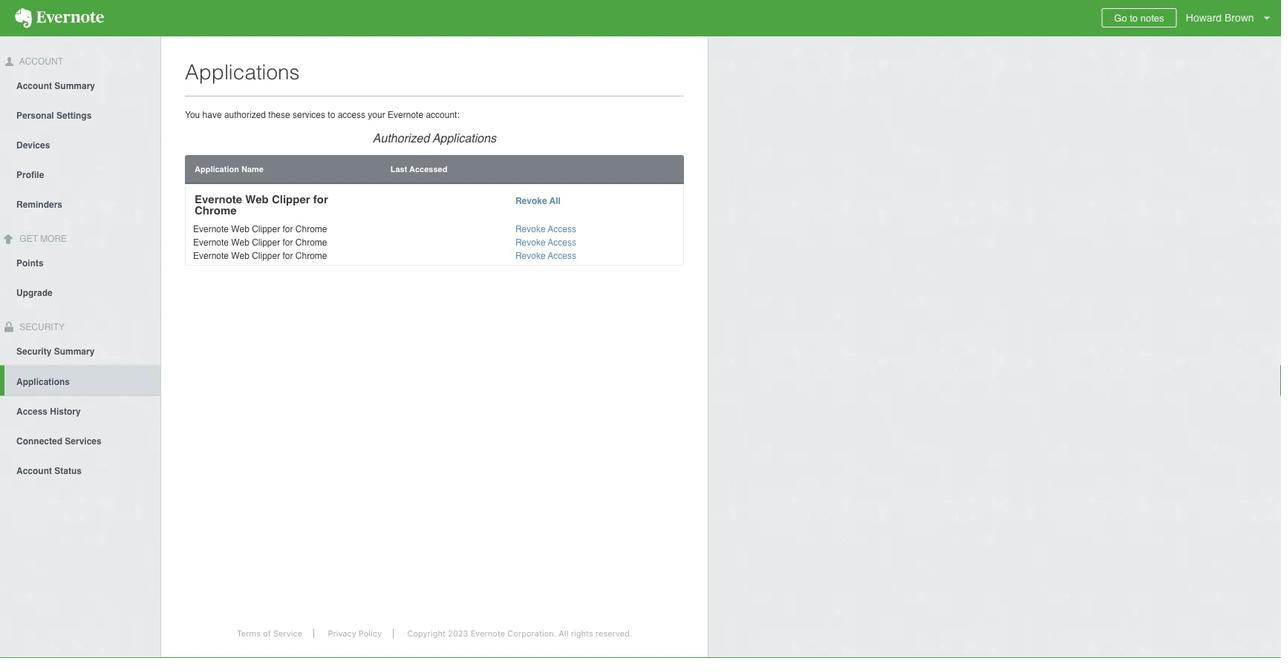 Task type: vqa. For each thing, say whether or not it's contained in the screenshot.
Copyright
yes



Task type: locate. For each thing, give the bounding box(es) containing it.
1 vertical spatial security
[[16, 346, 52, 357]]

1 vertical spatial to
[[328, 110, 335, 120]]

of
[[263, 629, 271, 639]]

applications inside applications link
[[16, 377, 70, 387]]

terms of service
[[237, 629, 302, 639]]

0 vertical spatial account
[[17, 56, 63, 67]]

1 vertical spatial all
[[559, 629, 568, 639]]

access
[[548, 224, 576, 235], [548, 238, 576, 248], [548, 251, 576, 261], [16, 407, 48, 417]]

policy
[[359, 629, 382, 639]]

account up account summary
[[17, 56, 63, 67]]

evernote
[[388, 110, 423, 120], [195, 193, 242, 206], [193, 224, 229, 235], [193, 238, 229, 248], [193, 251, 229, 261], [471, 629, 505, 639]]

web
[[245, 193, 269, 206], [231, 224, 249, 235], [231, 238, 249, 248], [231, 251, 249, 261]]

applications up authorized
[[185, 60, 300, 84]]

summary
[[54, 81, 95, 91], [54, 346, 95, 357]]

1 vertical spatial applications
[[432, 131, 496, 145]]

0 vertical spatial to
[[1130, 12, 1138, 23]]

evernote image
[[0, 8, 119, 28]]

security up applications link
[[16, 346, 52, 357]]

account summary link
[[0, 70, 160, 100]]

account
[[17, 56, 63, 67], [16, 81, 52, 91], [16, 466, 52, 476]]

2 vertical spatial revoke access
[[515, 251, 576, 261]]

services
[[65, 436, 102, 447]]

privacy policy link
[[317, 629, 394, 639]]

applications down 'account:'
[[432, 131, 496, 145]]

last accessed
[[390, 164, 447, 174]]

evernote web clipper for chrome
[[195, 193, 328, 217], [193, 224, 327, 235], [193, 238, 327, 248], [193, 251, 327, 261]]

applications up access history
[[16, 377, 70, 387]]

2 vertical spatial account
[[16, 466, 52, 476]]

application
[[195, 164, 239, 174]]

account up personal
[[16, 81, 52, 91]]

2 revoke access from the top
[[515, 238, 576, 248]]

0 vertical spatial revoke access
[[515, 224, 576, 235]]

account summary
[[16, 81, 95, 91]]

privacy policy
[[328, 629, 382, 639]]

authorized
[[224, 110, 266, 120]]

4 revoke from the top
[[515, 251, 546, 261]]

security up security summary
[[17, 322, 65, 332]]

copyright 2023 evernote corporation. all rights reserved.
[[407, 629, 632, 639]]

1 horizontal spatial applications
[[185, 60, 300, 84]]

1 vertical spatial account
[[16, 81, 52, 91]]

revoke access link
[[515, 224, 576, 235], [515, 238, 576, 248], [515, 251, 576, 261]]

have
[[202, 110, 222, 120]]

access
[[338, 110, 365, 120]]

0 vertical spatial summary
[[54, 81, 95, 91]]

summary up personal settings 'link'
[[54, 81, 95, 91]]

corporation.
[[507, 629, 556, 639]]

to left "access"
[[328, 110, 335, 120]]

all
[[549, 196, 561, 206], [559, 629, 568, 639]]

3 revoke from the top
[[515, 238, 546, 248]]

account for account
[[17, 56, 63, 67]]

notes
[[1140, 12, 1164, 23]]

summary for account summary
[[54, 81, 95, 91]]

reminders
[[16, 200, 62, 210]]

evernote link
[[0, 0, 119, 36]]

security inside 'link'
[[16, 346, 52, 357]]

summary up applications link
[[54, 346, 95, 357]]

clipper for 2nd revoke access link
[[252, 238, 280, 248]]

2 revoke access link from the top
[[515, 238, 576, 248]]

2 vertical spatial applications
[[16, 377, 70, 387]]

1 revoke access link from the top
[[515, 224, 576, 235]]

authorized
[[373, 131, 429, 145]]

chrome
[[195, 204, 237, 217], [295, 224, 327, 235], [295, 238, 327, 248], [295, 251, 327, 261]]

connected services
[[16, 436, 102, 447]]

0 vertical spatial revoke access link
[[515, 224, 576, 235]]

profile link
[[0, 160, 160, 189]]

account status link
[[0, 456, 160, 485]]

you have authorized these services to access your evernote account:
[[185, 110, 460, 120]]

devices
[[16, 140, 50, 151]]

rights
[[571, 629, 593, 639]]

for
[[313, 193, 328, 206], [283, 224, 293, 235], [283, 238, 293, 248], [283, 251, 293, 261]]

accessed
[[409, 164, 447, 174]]

brown
[[1225, 12, 1254, 24]]

clipper
[[272, 193, 310, 206], [252, 224, 280, 235], [252, 238, 280, 248], [252, 251, 280, 261]]

summary inside 'link'
[[54, 346, 95, 357]]

security
[[17, 322, 65, 332], [16, 346, 52, 357]]

1 vertical spatial revoke access
[[515, 238, 576, 248]]

name
[[241, 164, 264, 174]]

account for account status
[[16, 466, 52, 476]]

0 vertical spatial security
[[17, 322, 65, 332]]

to
[[1130, 12, 1138, 23], [328, 110, 335, 120]]

to right "go"
[[1130, 12, 1138, 23]]

3 revoke access from the top
[[515, 251, 576, 261]]

0 horizontal spatial applications
[[16, 377, 70, 387]]

privacy
[[328, 629, 356, 639]]

1 vertical spatial summary
[[54, 346, 95, 357]]

applications
[[185, 60, 300, 84], [432, 131, 496, 145], [16, 377, 70, 387]]

howard brown link
[[1182, 0, 1281, 36]]

devices link
[[0, 130, 160, 160]]

0 vertical spatial applications
[[185, 60, 300, 84]]

get
[[20, 234, 38, 244]]

summary for security summary
[[54, 346, 95, 357]]

account down connected on the left bottom of page
[[16, 466, 52, 476]]

2 vertical spatial revoke access link
[[515, 251, 576, 261]]

go
[[1114, 12, 1127, 23]]

revoke
[[515, 196, 547, 206], [515, 224, 546, 235], [515, 238, 546, 248], [515, 251, 546, 261]]

2 horizontal spatial applications
[[432, 131, 496, 145]]

1 vertical spatial revoke access link
[[515, 238, 576, 248]]

account status
[[16, 466, 82, 476]]

0 vertical spatial all
[[549, 196, 561, 206]]

revoke access
[[515, 224, 576, 235], [515, 238, 576, 248], [515, 251, 576, 261]]



Task type: describe. For each thing, give the bounding box(es) containing it.
howard
[[1186, 12, 1222, 24]]

history
[[50, 407, 81, 417]]

go to notes link
[[1102, 8, 1177, 27]]

1 revoke access from the top
[[515, 224, 576, 235]]

3 revoke access link from the top
[[515, 251, 576, 261]]

status
[[54, 466, 82, 476]]

2 revoke from the top
[[515, 224, 546, 235]]

more
[[40, 234, 67, 244]]

howard brown
[[1186, 12, 1254, 24]]

terms
[[237, 629, 261, 639]]

profile
[[16, 170, 44, 180]]

last
[[390, 164, 407, 174]]

go to notes
[[1114, 12, 1164, 23]]

account for account summary
[[16, 81, 52, 91]]

reserved.
[[596, 629, 632, 639]]

connected services link
[[0, 426, 160, 456]]

settings
[[56, 111, 92, 121]]

your
[[368, 110, 385, 120]]

security summary
[[16, 346, 95, 357]]

applications link
[[4, 366, 160, 396]]

personal settings
[[16, 111, 92, 121]]

personal settings link
[[0, 100, 160, 130]]

clipper for first revoke access link from the bottom
[[252, 251, 280, 261]]

web for third revoke access link from the bottom of the page
[[231, 224, 249, 235]]

reminders link
[[0, 189, 160, 219]]

service
[[273, 629, 302, 639]]

personal
[[16, 111, 54, 121]]

access history
[[16, 407, 81, 417]]

copyright
[[407, 629, 446, 639]]

security for security
[[17, 322, 65, 332]]

access history link
[[0, 396, 160, 426]]

upgrade link
[[0, 277, 160, 307]]

1 horizontal spatial to
[[1130, 12, 1138, 23]]

clipper for third revoke access link from the bottom of the page
[[252, 224, 280, 235]]

account:
[[426, 110, 460, 120]]

upgrade
[[16, 288, 52, 298]]

web for first revoke access link from the bottom
[[231, 251, 249, 261]]

web for 2nd revoke access link
[[231, 238, 249, 248]]

security summary link
[[0, 336, 160, 366]]

terms of service link
[[226, 629, 314, 639]]

points link
[[0, 248, 160, 277]]

services
[[293, 110, 325, 120]]

revoke all
[[515, 196, 561, 206]]

you
[[185, 110, 200, 120]]

security for security summary
[[16, 346, 52, 357]]

authorized applications
[[373, 131, 496, 145]]

connected
[[16, 436, 62, 447]]

2023
[[448, 629, 468, 639]]

application name
[[195, 164, 264, 174]]

these
[[268, 110, 290, 120]]

0 horizontal spatial to
[[328, 110, 335, 120]]

points
[[16, 258, 44, 269]]

revoke all link
[[515, 196, 561, 206]]

1 revoke from the top
[[515, 196, 547, 206]]

get more
[[17, 234, 67, 244]]



